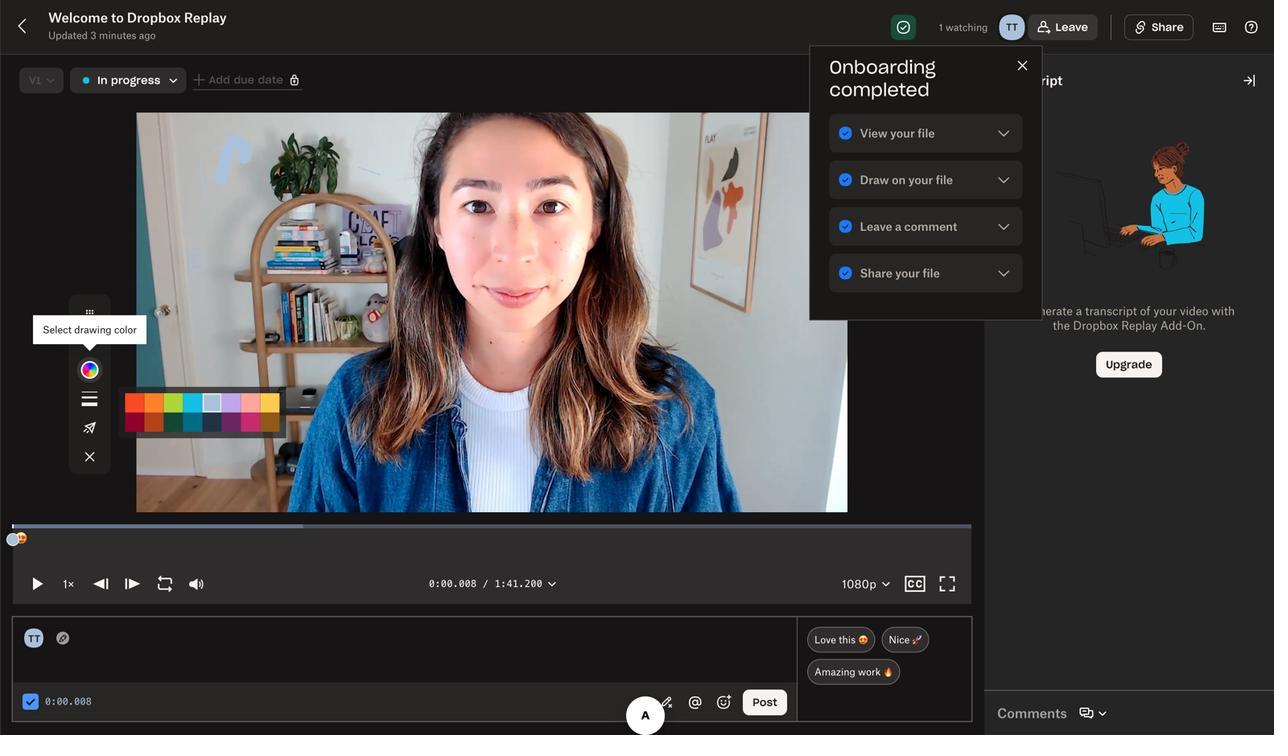 Task type: vqa. For each thing, say whether or not it's contained in the screenshot.
rightmost Share
yes



Task type: locate. For each thing, give the bounding box(es) containing it.
leave down the draw
[[860, 220, 893, 234]]

a left comment
[[895, 220, 902, 234]]

a inside generate a transcript of your video with the dropbox replay add-on.
[[1076, 304, 1083, 318]]

leave inside button
[[1056, 21, 1089, 34]]

0 vertical spatial a
[[895, 220, 902, 234]]

1 horizontal spatial replay
[[1122, 319, 1158, 333]]

share left 'keyboard shortcuts' image
[[1152, 21, 1184, 34]]

share inside button
[[1152, 21, 1184, 34]]

dropbox up ago
[[127, 10, 181, 25]]

minutes
[[99, 29, 136, 41]]

1 horizontal spatial a
[[1076, 304, 1083, 318]]

share down leave a comment
[[860, 267, 893, 280]]

1 right play video icon
[[63, 578, 68, 591]]

your up add- at right
[[1154, 304, 1177, 318]]

progress
[[111, 74, 161, 87]]

your down leave a comment
[[896, 267, 920, 280]]

0 vertical spatial 1
[[939, 21, 943, 33]]

0:00.008 for 0:00.008
[[45, 697, 92, 708]]

1 left watching
[[939, 21, 943, 33]]

hide drawing tools image
[[658, 694, 677, 713]]

×
[[68, 578, 75, 591]]

0 horizontal spatial replay
[[184, 10, 227, 25]]

1 horizontal spatial leave
[[1056, 21, 1089, 34]]

0 horizontal spatial leave
[[860, 220, 893, 234]]

your
[[891, 126, 915, 140], [909, 173, 933, 187], [896, 267, 920, 280], [1154, 304, 1177, 318]]

to
[[111, 10, 124, 25]]

view your file
[[860, 126, 935, 140]]

share your file
[[860, 267, 940, 280]]

😍 up play video icon
[[14, 531, 27, 546]]

1 horizontal spatial 😍
[[859, 634, 868, 647]]

0 vertical spatial tt
[[1007, 21, 1018, 33]]

0 horizontal spatial 😍
[[14, 531, 27, 546]]

1 vertical spatial 0:00.008
[[45, 697, 92, 708]]

1 for 1 watching
[[939, 21, 943, 33]]

in progress
[[98, 74, 161, 87]]

your right view
[[891, 126, 915, 140]]

add emoji image
[[714, 694, 734, 713]]

1 vertical spatial a
[[1076, 304, 1083, 318]]

amazing work 🔥 button
[[808, 660, 901, 686]]

your right on
[[909, 173, 933, 187]]

1 vertical spatial 😍
[[859, 634, 868, 647]]

this
[[839, 634, 856, 647]]

love
[[815, 634, 836, 647]]

1 horizontal spatial share
[[1152, 21, 1184, 34]]

in
[[98, 74, 108, 87]]

comment with annotation drawing image
[[56, 633, 69, 646]]

file down comment
[[923, 267, 940, 280]]

ago
[[139, 29, 156, 41]]

on
[[892, 173, 906, 187]]

generate a transcript of your video with the dropbox replay add-on.
[[1024, 304, 1235, 333]]

share
[[1152, 21, 1184, 34], [860, 267, 893, 280]]

😍 right this
[[859, 634, 868, 647]]

the
[[1053, 319, 1070, 333]]

2 vertical spatial file
[[923, 267, 940, 280]]

1 vertical spatial dropbox
[[1073, 319, 1119, 333]]

1 vertical spatial 1
[[63, 578, 68, 591]]

0 horizontal spatial tt
[[28, 634, 40, 645]]

0 vertical spatial share
[[1152, 21, 1184, 34]]

amazing
[[815, 667, 856, 679]]

1 inside video player region
[[63, 578, 68, 591]]

replay inside generate a transcript of your video with the dropbox replay add-on.
[[1122, 319, 1158, 333]]

a right generate
[[1076, 304, 1083, 318]]

/
[[483, 579, 489, 590]]

file right on
[[936, 173, 953, 187]]

tt
[[1007, 21, 1018, 33], [28, 634, 40, 645]]

0:00.008 down comment with annotation drawing "image"
[[45, 697, 92, 708]]

1 watching
[[939, 21, 988, 33]]

1 vertical spatial share
[[860, 267, 893, 280]]

leave for leave
[[1056, 21, 1089, 34]]

comment
[[905, 220, 958, 234]]

0:00.008 left the /
[[429, 579, 477, 590]]

0 horizontal spatial share
[[860, 267, 893, 280]]

0 horizontal spatial 1
[[63, 578, 68, 591]]

1 horizontal spatial dropbox
[[1073, 319, 1119, 333]]

a
[[895, 220, 902, 234], [1076, 304, 1083, 318]]

0 vertical spatial 0:00.008
[[429, 579, 477, 590]]

leave
[[1056, 21, 1089, 34], [860, 220, 893, 234]]

a for generate
[[1076, 304, 1083, 318]]

comments
[[998, 706, 1067, 722]]

tt left comment with annotation drawing "image"
[[28, 634, 40, 645]]

1
[[939, 21, 943, 33], [63, 578, 68, 591]]

share for share your file
[[860, 267, 893, 280]]

1 vertical spatial leave
[[860, 220, 893, 234]]

draw
[[860, 173, 889, 187]]

generate
[[1024, 304, 1073, 318]]

dropbox
[[127, 10, 181, 25], [1073, 319, 1119, 333]]

0 horizontal spatial dropbox
[[127, 10, 181, 25]]

draw on your file
[[860, 173, 953, 187]]

leave for leave a comment
[[860, 220, 893, 234]]

1 horizontal spatial 0:00.008
[[429, 579, 477, 590]]

0:00.008 inside video player region
[[429, 579, 477, 590]]

0:00.008
[[429, 579, 477, 590], [45, 697, 92, 708]]

replay
[[184, 10, 227, 25], [1122, 319, 1158, 333]]

😍 inside button
[[859, 634, 868, 647]]

add-
[[1161, 319, 1187, 333]]

😍
[[14, 531, 27, 546], [859, 634, 868, 647]]

0 vertical spatial dropbox
[[127, 10, 181, 25]]

tt right watching
[[1007, 21, 1018, 33]]

🚀
[[913, 634, 922, 647]]

of
[[1141, 304, 1151, 318]]

video player region
[[7, 113, 972, 605]]

dropbox inside generate a transcript of your video with the dropbox replay add-on.
[[1073, 319, 1119, 333]]

0 horizontal spatial 0:00.008
[[45, 697, 92, 708]]

1 vertical spatial replay
[[1122, 319, 1158, 333]]

file up the draw on your file at right
[[918, 126, 935, 140]]

1 ×
[[63, 578, 75, 591]]

1 horizontal spatial 1
[[939, 21, 943, 33]]

0 vertical spatial leave
[[1056, 21, 1089, 34]]

0 horizontal spatial a
[[895, 220, 902, 234]]

completed
[[830, 79, 930, 101]]

file
[[918, 126, 935, 140], [936, 173, 953, 187], [923, 267, 940, 280]]

hide sidebar image
[[1240, 71, 1259, 90]]

0 vertical spatial file
[[918, 126, 935, 140]]

0 vertical spatial replay
[[184, 10, 227, 25]]

dropbox down transcript
[[1073, 319, 1119, 333]]

your inside generate a transcript of your video with the dropbox replay add-on.
[[1154, 304, 1177, 318]]

love this 😍
[[815, 634, 868, 647]]

leave up transcript
[[1056, 21, 1089, 34]]

0 vertical spatial 😍
[[14, 531, 27, 546]]



Task type: describe. For each thing, give the bounding box(es) containing it.
a for leave
[[895, 220, 902, 234]]

close menu image
[[80, 448, 99, 467]]

with
[[1212, 304, 1235, 318]]

mention button image
[[686, 694, 706, 713]]

0:00.008 / 1:41.200
[[429, 579, 543, 590]]

amazing work 🔥
[[815, 667, 893, 679]]

leave button
[[1029, 14, 1098, 40]]

on.
[[1187, 319, 1206, 333]]

captions image
[[903, 572, 928, 597]]

1080p button
[[833, 568, 899, 601]]

leave a comment
[[860, 220, 958, 234]]

upgrade
[[1106, 358, 1153, 372]]

1080p
[[842, 578, 877, 591]]

share for share
[[1152, 21, 1184, 34]]

1 vertical spatial file
[[936, 173, 953, 187]]

😍 inside progress bar 'slider'
[[14, 531, 27, 546]]

welcome to dropbox replay updated 3 minutes ago
[[48, 10, 227, 41]]

1 for 1 ×
[[63, 578, 68, 591]]

keyboard shortcuts image
[[1210, 18, 1230, 37]]

love this 😍 button
[[808, 628, 876, 653]]

file for share your file
[[923, 267, 940, 280]]

0:00.008 for 0:00.008 / 1:41.200
[[429, 579, 477, 590]]

upgrade button
[[1097, 352, 1163, 378]]

watching
[[946, 21, 988, 33]]

nice 🚀
[[889, 634, 922, 647]]

🔥
[[884, 667, 893, 679]]

make fullscreen image
[[935, 572, 961, 597]]

mute image
[[186, 575, 205, 594]]

3
[[90, 29, 96, 41]]

replay inside welcome to dropbox replay updated 3 minutes ago
[[184, 10, 227, 25]]

welcome
[[48, 10, 108, 25]]

play video image
[[21, 568, 53, 601]]

post
[[753, 696, 778, 710]]

transcript
[[1086, 304, 1137, 318]]

1 horizontal spatial tt
[[1007, 21, 1018, 33]]

onboarding
[[830, 56, 936, 79]]

1 vertical spatial tt
[[28, 634, 40, 645]]

1:41.200
[[495, 579, 543, 590]]

delete drawing image
[[80, 332, 99, 351]]

view
[[860, 126, 888, 140]]

transcript
[[998, 72, 1063, 88]]

nice
[[889, 634, 910, 647]]

enable automatic video replay upon ending image
[[153, 572, 177, 597]]

in progress button
[[70, 68, 186, 93]]

select drawing color image
[[81, 361, 98, 379]]

dropbox inside welcome to dropbox replay updated 3 minutes ago
[[127, 10, 181, 25]]

progress bar slider
[[7, 525, 972, 548]]

updated
[[48, 29, 88, 41]]

onboarding completed
[[830, 56, 936, 101]]

post button
[[743, 690, 787, 716]]

drag menu image
[[80, 303, 99, 322]]

share button
[[1125, 14, 1194, 40]]

nice 🚀 button
[[882, 628, 930, 653]]

work
[[858, 667, 881, 679]]

video
[[1181, 304, 1209, 318]]

file for view your file
[[918, 126, 935, 140]]

post drawing as comment image
[[80, 419, 99, 438]]



